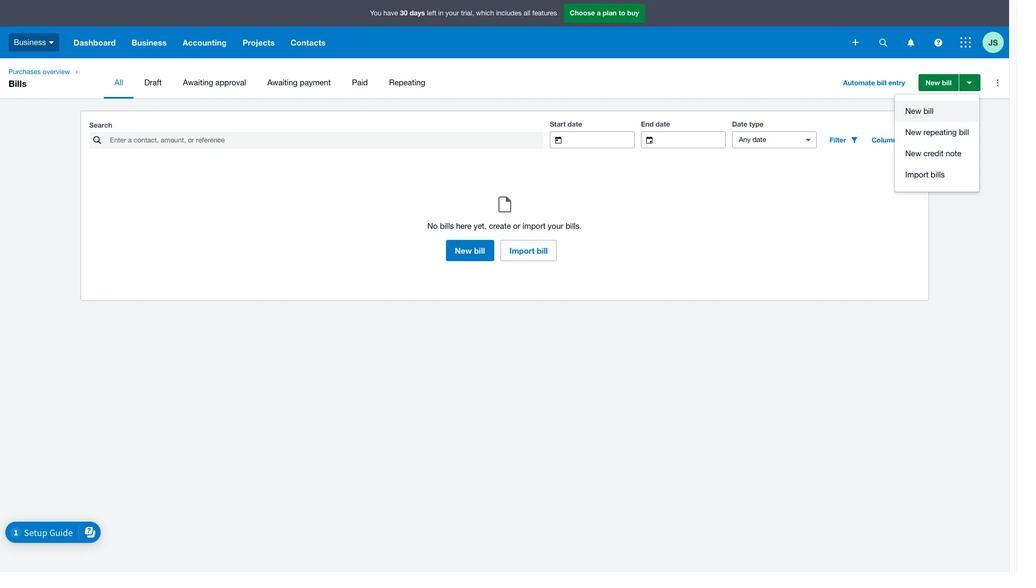 Task type: vqa. For each thing, say whether or not it's contained in the screenshot.
the "Tell us what you think about Short-term cash flow cashflow@xero.com"
no



Task type: locate. For each thing, give the bounding box(es) containing it.
2 business button from the left
[[124, 26, 175, 58]]

bill inside popup button
[[877, 78, 887, 87]]

business inside navigation
[[132, 38, 167, 47]]

svg image left js
[[961, 37, 971, 48]]

here
[[456, 221, 472, 230]]

1 horizontal spatial new bill button
[[919, 74, 959, 91]]

automate bill entry button
[[837, 74, 912, 91]]

import down or in the right of the page
[[510, 246, 535, 255]]

2 vertical spatial new bill
[[455, 246, 485, 255]]

0 horizontal spatial awaiting
[[183, 78, 213, 87]]

1 horizontal spatial awaiting
[[267, 78, 298, 87]]

business
[[14, 37, 46, 46], [132, 38, 167, 47]]

create
[[489, 221, 511, 230]]

you have 30 days left in your trial, which includes all features
[[370, 9, 557, 17]]

import for import bills
[[905, 170, 929, 179]]

repeating link
[[379, 67, 436, 99]]

automate bill entry
[[843, 78, 905, 87]]

awaiting approval
[[183, 78, 246, 87]]

new bill button down here
[[446, 240, 494, 261]]

automate
[[843, 78, 875, 87]]

date
[[568, 120, 582, 128], [656, 120, 670, 128]]

import down new credit note
[[905, 170, 929, 179]]

bills inside group
[[931, 170, 945, 179]]

trial,
[[461, 9, 474, 17]]

1 horizontal spatial business button
[[124, 26, 175, 58]]

business button up draft
[[124, 26, 175, 58]]

bills
[[8, 78, 27, 89]]

1 horizontal spatial import
[[905, 170, 929, 179]]

0 horizontal spatial new bill button
[[446, 240, 494, 261]]

dashboard link
[[66, 26, 124, 58]]

1 awaiting from the left
[[183, 78, 213, 87]]

awaiting inside 'link'
[[267, 78, 298, 87]]

2 date from the left
[[656, 120, 670, 128]]

group
[[895, 94, 980, 192]]

bill down yet,
[[474, 246, 485, 255]]

Search field
[[109, 132, 544, 148]]

awaiting left approval
[[183, 78, 213, 87]]

to
[[619, 9, 625, 17]]

bill left entry
[[877, 78, 887, 87]]

end date
[[641, 120, 670, 128]]

bills
[[931, 170, 945, 179], [440, 221, 454, 230]]

import inside button
[[510, 246, 535, 255]]

entry
[[889, 78, 905, 87]]

banner
[[0, 0, 1009, 58]]

new bill
[[926, 78, 952, 87], [905, 106, 934, 116], [455, 246, 485, 255]]

new inside the bills "navigation"
[[926, 78, 940, 87]]

new for "new bill" link
[[905, 106, 922, 116]]

new bill for new bill button within the bills "navigation"
[[926, 78, 952, 87]]

1 horizontal spatial business
[[132, 38, 167, 47]]

type
[[750, 120, 764, 128]]

purchases
[[8, 68, 41, 76]]

new
[[926, 78, 940, 87], [905, 106, 922, 116], [905, 128, 922, 137], [905, 149, 922, 158], [455, 246, 472, 255]]

1 horizontal spatial svg image
[[961, 37, 971, 48]]

svg image up automate bill entry in the top of the page
[[879, 38, 887, 46]]

filter button
[[823, 131, 865, 148]]

note
[[946, 149, 962, 158]]

0 horizontal spatial your
[[446, 9, 459, 17]]

search
[[89, 121, 112, 129]]

1 date from the left
[[568, 120, 582, 128]]

new bill for the bottom new bill button
[[455, 246, 485, 255]]

1 vertical spatial bills
[[440, 221, 454, 230]]

new bill button up "new bill" link
[[919, 74, 959, 91]]

import inside group
[[905, 170, 929, 179]]

menu
[[104, 67, 828, 99]]

navigation
[[66, 26, 845, 58]]

date
[[732, 120, 748, 128]]

bill up new repeating bill
[[924, 106, 934, 116]]

overflow menu image
[[987, 72, 1008, 93]]

projects button
[[235, 26, 283, 58]]

buy
[[627, 9, 639, 17]]

bills navigation
[[0, 58, 1009, 99]]

bill up "new bill" link
[[942, 78, 952, 87]]

1 vertical spatial new bill
[[905, 106, 934, 116]]

End date field
[[661, 132, 725, 148]]

0 horizontal spatial import
[[510, 246, 535, 255]]

date for start date
[[568, 120, 582, 128]]

bills.
[[566, 221, 582, 230]]

2 awaiting from the left
[[267, 78, 298, 87]]

list box containing new bill
[[895, 94, 980, 192]]

new bill up new repeating bill
[[905, 106, 934, 116]]

new bill inside the bills "navigation"
[[926, 78, 952, 87]]

0 vertical spatial new bill
[[926, 78, 952, 87]]

new left credit
[[905, 149, 922, 158]]

new up "new bill" link
[[926, 78, 940, 87]]

0 vertical spatial import
[[905, 170, 929, 179]]

end
[[641, 120, 654, 128]]

columns button
[[865, 131, 920, 148]]

0 vertical spatial new bill button
[[919, 74, 959, 91]]

1 vertical spatial your
[[548, 221, 563, 230]]

new bill up "new bill" link
[[926, 78, 952, 87]]

0 horizontal spatial business button
[[0, 26, 66, 58]]

date right start
[[568, 120, 582, 128]]

import bills
[[905, 170, 945, 179]]

paid
[[352, 78, 368, 87]]

awaiting for awaiting approval
[[183, 78, 213, 87]]

date right end
[[656, 120, 670, 128]]

1 horizontal spatial date
[[656, 120, 670, 128]]

bills down new credit note link
[[931, 170, 945, 179]]

import
[[905, 170, 929, 179], [510, 246, 535, 255]]

business up draft
[[132, 38, 167, 47]]

contacts button
[[283, 26, 334, 58]]

overview
[[43, 68, 70, 76]]

plan
[[603, 9, 617, 17]]

import
[[523, 221, 546, 230]]

paid link
[[341, 67, 379, 99]]

menu containing all
[[104, 67, 828, 99]]

import bill
[[510, 246, 548, 255]]

your left bills.
[[548, 221, 563, 230]]

no bills here yet, create or import your bills.
[[427, 221, 582, 230]]

new left repeating
[[905, 128, 922, 137]]

bills right no
[[440, 221, 454, 230]]

you
[[370, 9, 382, 17]]

bill down import
[[537, 246, 548, 255]]

new for new credit note link
[[905, 149, 922, 158]]

business up purchases
[[14, 37, 46, 46]]

your
[[446, 9, 459, 17], [548, 221, 563, 230]]

0 horizontal spatial bills
[[440, 221, 454, 230]]

svg image
[[907, 38, 914, 46], [934, 38, 942, 46], [853, 39, 859, 46], [49, 41, 54, 44]]

start date
[[550, 120, 582, 128]]

new credit note
[[905, 149, 962, 158]]

0 horizontal spatial svg image
[[879, 38, 887, 46]]

new up new repeating bill
[[905, 106, 922, 116]]

business button up purchases overview
[[0, 26, 66, 58]]

new bill down here
[[455, 246, 485, 255]]

1 horizontal spatial bills
[[931, 170, 945, 179]]

0 vertical spatial your
[[446, 9, 459, 17]]

your right in
[[446, 9, 459, 17]]

awaiting payment
[[267, 78, 331, 87]]

business button
[[0, 26, 66, 58], [124, 26, 175, 58]]

choose a plan to buy
[[570, 9, 639, 17]]

awaiting
[[183, 78, 213, 87], [267, 78, 298, 87]]

no
[[427, 221, 438, 230]]

awaiting left payment
[[267, 78, 298, 87]]

navigation containing dashboard
[[66, 26, 845, 58]]

date type
[[732, 120, 764, 128]]

menu inside the bills "navigation"
[[104, 67, 828, 99]]

accounting
[[183, 38, 227, 47]]

svg image
[[961, 37, 971, 48], [879, 38, 887, 46]]

columns
[[872, 136, 901, 144]]

awaiting payment link
[[257, 67, 341, 99]]

0 horizontal spatial date
[[568, 120, 582, 128]]

list box
[[895, 94, 980, 192]]

new bill link
[[895, 101, 980, 122]]

1 vertical spatial import
[[510, 246, 535, 255]]

1 business button from the left
[[0, 26, 66, 58]]

purchases overview link
[[4, 67, 74, 77]]

0 vertical spatial bills
[[931, 170, 945, 179]]

bill
[[877, 78, 887, 87], [942, 78, 952, 87], [924, 106, 934, 116], [959, 128, 969, 137], [474, 246, 485, 255], [537, 246, 548, 255]]

new bill button
[[919, 74, 959, 91], [446, 240, 494, 261]]

left
[[427, 9, 436, 17]]



Task type: describe. For each thing, give the bounding box(es) containing it.
1 vertical spatial new bill button
[[446, 240, 494, 261]]

yet,
[[474, 221, 487, 230]]

all
[[524, 9, 530, 17]]

which
[[476, 9, 494, 17]]

Start date field
[[570, 132, 634, 148]]

group containing new bill
[[895, 94, 980, 192]]

repeating
[[389, 78, 425, 87]]

date for end date
[[656, 120, 670, 128]]

approval
[[215, 78, 246, 87]]

new repeating bill
[[905, 128, 969, 137]]

new bill button inside the bills "navigation"
[[919, 74, 959, 91]]

start
[[550, 120, 566, 128]]

draft
[[144, 78, 162, 87]]

projects
[[243, 38, 275, 47]]

bill for new bill button within the bills "navigation"
[[942, 78, 952, 87]]

bill up note
[[959, 128, 969, 137]]

in
[[438, 9, 444, 17]]

bill for import bill button
[[537, 246, 548, 255]]

includes
[[496, 9, 522, 17]]

dashboard
[[74, 38, 116, 47]]

features
[[532, 9, 557, 17]]

0 horizontal spatial business
[[14, 37, 46, 46]]

1 horizontal spatial your
[[548, 221, 563, 230]]

all link
[[104, 67, 134, 99]]

new bill inside group
[[905, 106, 934, 116]]

filter
[[830, 136, 846, 144]]

awaiting approval link
[[172, 67, 257, 99]]

a
[[597, 9, 601, 17]]

new for new repeating bill link
[[905, 128, 922, 137]]

draft link
[[134, 67, 172, 99]]

your inside you have 30 days left in your trial, which includes all features
[[446, 9, 459, 17]]

bill for automate bill entry popup button
[[877, 78, 887, 87]]

credit
[[924, 149, 944, 158]]

new down here
[[455, 246, 472, 255]]

or
[[513, 221, 520, 230]]

bills for no
[[440, 221, 454, 230]]

bills for import
[[931, 170, 945, 179]]

choose
[[570, 9, 595, 17]]

import for import bill
[[510, 246, 535, 255]]

new repeating bill link
[[895, 122, 980, 143]]

banner containing js
[[0, 0, 1009, 58]]

repeating
[[924, 128, 957, 137]]

import bill button
[[501, 240, 557, 261]]

import bills link
[[895, 164, 980, 185]]

js
[[989, 37, 998, 47]]

bill for the bottom new bill button
[[474, 246, 485, 255]]

payment
[[300, 78, 331, 87]]

30
[[400, 9, 408, 17]]

Date type field
[[733, 132, 797, 148]]

days
[[410, 9, 425, 17]]

awaiting for awaiting payment
[[267, 78, 298, 87]]

all
[[114, 78, 123, 87]]

contacts
[[291, 38, 326, 47]]

purchases overview
[[8, 68, 70, 76]]

have
[[383, 9, 398, 17]]

new credit note link
[[895, 143, 980, 164]]

js button
[[983, 26, 1009, 58]]

accounting button
[[175, 26, 235, 58]]



